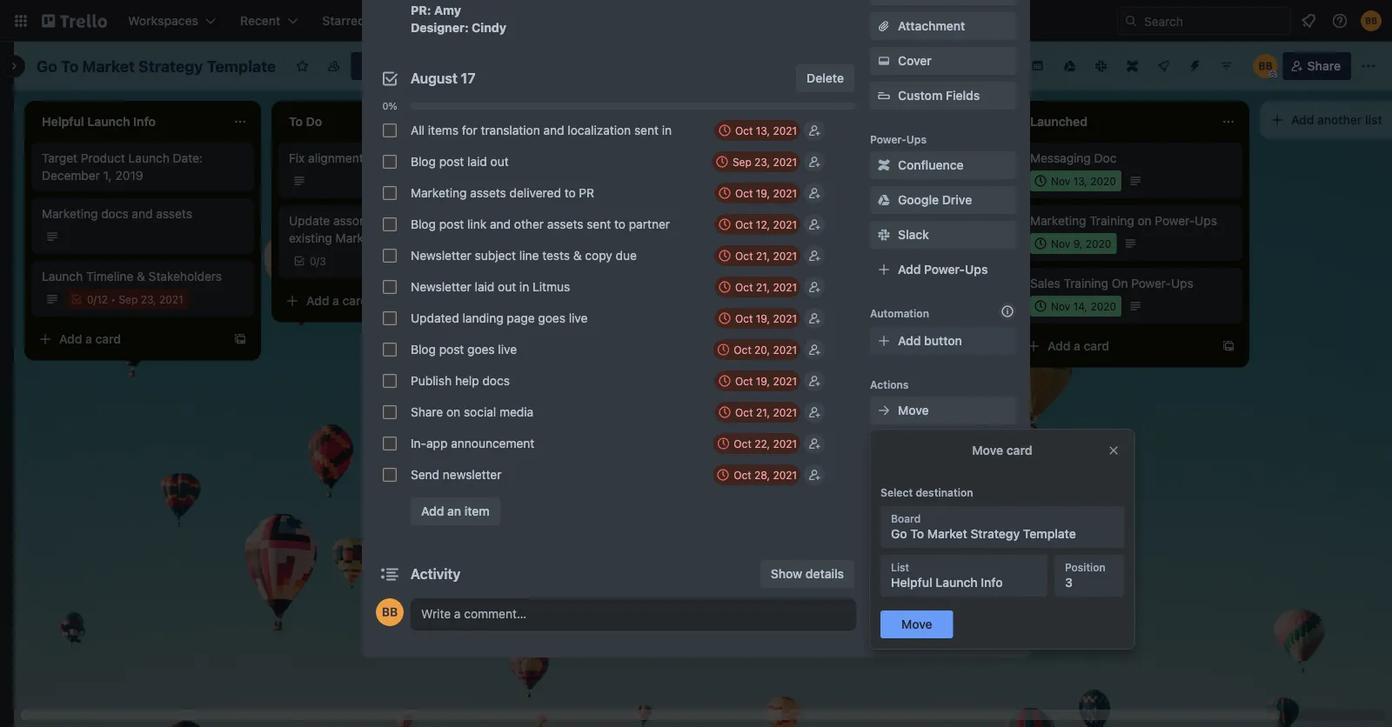 Task type: locate. For each thing, give the bounding box(es) containing it.
None submit
[[881, 611, 953, 639]]

nov 13, 2020
[[1051, 175, 1116, 187]]

blog up publish
[[411, 342, 436, 357]]

2020 down blog post - announcement
[[838, 238, 864, 250]]

update
[[289, 214, 330, 228]]

2020 inside 'checkbox'
[[838, 238, 864, 250]]

/ for 12
[[94, 293, 97, 305]]

1 vertical spatial announcement
[[825, 276, 910, 291]]

2020
[[843, 175, 869, 187], [1090, 175, 1116, 187], [838, 238, 864, 250], [1086, 238, 1111, 250], [840, 300, 866, 312], [1091, 300, 1116, 312], [838, 589, 864, 601]]

1 vertical spatial newsletter
[[411, 280, 471, 294]]

Newsletter subject line tests & copy due checkbox
[[383, 249, 397, 263]]

1 horizontal spatial /
[[316, 255, 320, 267]]

info
[[981, 576, 1003, 590]]

/ left •
[[94, 293, 97, 305]]

1 horizontal spatial 13,
[[1073, 175, 1087, 187]]

sm image inside the cover link
[[875, 52, 893, 70]]

add for add a card button for update assorted references on existing marketing pages
[[306, 294, 329, 308]]

launch left timeline
[[42, 269, 83, 284]]

add inside the add power-ups link
[[898, 262, 921, 277]]

laid up landing
[[475, 280, 494, 294]]

3 nov from the top
[[1051, 300, 1070, 312]]

1,
[[103, 168, 112, 183]]

1 vertical spatial jul
[[804, 300, 818, 312]]

1 nov from the top
[[1051, 175, 1070, 187]]

oct 22, 2021
[[734, 438, 797, 450]]

oct 19, 2021
[[735, 187, 797, 199], [735, 312, 797, 325], [735, 375, 797, 387]]

3 sm image from the top
[[875, 226, 893, 244]]

in left the litmus
[[519, 280, 529, 294]]

oct 21, 2021 for &
[[735, 250, 797, 262]]

Send newsletter checkbox
[[383, 468, 397, 482]]

a down nov 14, 2020 option
[[1074, 339, 1081, 353]]

21, for share on social media
[[756, 406, 770, 419]]

oct 19, 2021 button for pr
[[714, 183, 800, 204]]

live down the litmus
[[569, 311, 588, 325]]

designer:
[[411, 20, 469, 35]]

oct 12, 2021 button
[[714, 214, 800, 235]]

power- up social promotion link
[[870, 133, 906, 145]]

updated landing page goes live
[[411, 311, 588, 325]]

post left - at the top right of page
[[812, 214, 836, 228]]

announcement up jul 23, 2020
[[825, 276, 910, 291]]

docs down the 1,
[[101, 207, 128, 221]]

1 sm image from the top
[[875, 157, 893, 174]]

assets up tests
[[547, 217, 583, 231]]

oct 19, 2021 button up create from template… icon
[[714, 183, 800, 204]]

blog post - announcement
[[783, 214, 934, 228]]

on
[[399, 151, 413, 165], [449, 214, 463, 228], [1138, 214, 1152, 228], [446, 405, 460, 419]]

a down 0 / 12 • sep 23, 2021
[[85, 332, 92, 346]]

19, down blog post - announcement
[[821, 238, 835, 250]]

2020 for email
[[838, 589, 864, 601]]

add a card button for update assorted references on existing marketing pages
[[278, 287, 473, 315]]

updated
[[411, 311, 459, 325]]

power-
[[870, 133, 906, 145], [1155, 214, 1195, 228], [924, 262, 965, 277], [1131, 276, 1171, 291]]

add a card down 12
[[59, 332, 121, 346]]

app
[[426, 436, 448, 451]]

2 vertical spatial jul
[[804, 589, 818, 601]]

4 sm image from the top
[[875, 402, 893, 419]]

0 vertical spatial oct 21, 2021
[[735, 250, 797, 262]]

1 vertical spatial oct 19, 2021 button
[[714, 308, 800, 329]]

oct 19, 2021 down oct 20, 2021
[[735, 375, 797, 387]]

1 vertical spatial to
[[910, 527, 924, 541]]

1 vertical spatial &
[[137, 269, 145, 284]]

19, for updated landing page goes live
[[756, 312, 770, 325]]

newsletter
[[411, 248, 471, 263], [411, 280, 471, 294], [816, 565, 877, 579]]

2 oct 21, 2021 button from the top
[[714, 277, 800, 298]]

card down pr
[[590, 207, 615, 221]]

1 vertical spatial 13,
[[1073, 175, 1087, 187]]

move for move card
[[972, 443, 1003, 458]]

0 vertical spatial jul
[[804, 238, 818, 250]]

share left show menu 'image'
[[1307, 59, 1341, 73]]

1 vertical spatial template
[[1023, 527, 1076, 541]]

list
[[1365, 113, 1382, 127]]

0 vertical spatial in-
[[783, 276, 799, 291]]

to left partner
[[614, 217, 626, 231]]

2020 for sales
[[1091, 300, 1116, 312]]

2020 right 31,
[[838, 589, 864, 601]]

2 nov from the top
[[1051, 238, 1070, 250]]

2021 inside button
[[773, 438, 797, 450]]

translation
[[481, 123, 540, 137]]

2 sm image from the top
[[875, 472, 893, 489]]

0 vertical spatial announcement
[[849, 214, 934, 228]]

oct 19, 2021 button up oct 20, 2021 button
[[714, 308, 800, 329]]

0
[[310, 255, 316, 267], [87, 293, 94, 305]]

21, down 12,
[[756, 250, 770, 262]]

1 vertical spatial in-
[[411, 436, 426, 451]]

show details
[[771, 567, 844, 581]]

docs right help on the bottom of the page
[[482, 374, 510, 388]]

2 vertical spatial oct 21, 2021 button
[[714, 402, 800, 423]]

jul for app
[[804, 300, 818, 312]]

0 vertical spatial to
[[564, 186, 576, 200]]

/pricing
[[416, 151, 458, 165]]

23, inside jul 23, 2020 checkbox
[[821, 300, 837, 312]]

23,
[[754, 156, 770, 168], [141, 293, 156, 305], [821, 300, 837, 312]]

1 horizontal spatial 0
[[310, 255, 316, 267]]

oct 19, 2021 for live
[[735, 312, 797, 325]]

0 vertical spatial docs
[[101, 207, 128, 221]]

card down jul 31, 2020
[[837, 628, 862, 642]]

helpful
[[891, 576, 932, 590]]

3 down existing
[[320, 255, 326, 267]]

newsletter for newsletter laid out in litmus
[[411, 280, 471, 294]]

marketing inside update assorted references on existing marketing pages
[[336, 231, 392, 245]]

blog for blog post laid out
[[411, 154, 436, 169]]

details
[[806, 567, 844, 581]]

1 vertical spatial sm image
[[875, 472, 893, 489]]

0 vertical spatial &
[[573, 248, 582, 263]]

post for laid
[[439, 154, 464, 169]]

jul inside jul 23, 2020 checkbox
[[804, 300, 818, 312]]

Blog post laid out checkbox
[[383, 155, 397, 169]]

sm image
[[875, 157, 893, 174], [875, 472, 893, 489], [875, 514, 893, 532]]

add a card
[[553, 207, 615, 221], [306, 294, 368, 308], [59, 332, 121, 346], [1048, 339, 1109, 353], [800, 628, 862, 642]]

gather
[[536, 151, 574, 165]]

sent for to
[[587, 217, 611, 231]]

newsletter for newsletter subject line tests & copy due
[[411, 248, 471, 263]]

email newsletter
[[783, 565, 877, 579]]

on left link
[[449, 214, 463, 228]]

in- inside 'link'
[[783, 276, 799, 291]]

marketing down december
[[42, 207, 98, 221]]

share inside august 17 group
[[411, 405, 443, 419]]

sm image for google drive
[[875, 191, 893, 209]]

sm image down select
[[875, 514, 893, 532]]

announcement
[[451, 436, 535, 451]]

nov
[[1051, 175, 1070, 187], [1051, 238, 1070, 250], [1051, 300, 1070, 312]]

jul inside "jul 19, 2020" 'checkbox'
[[804, 238, 818, 250]]

2021 left app
[[773, 281, 797, 293]]

card down nov 14, 2020
[[1084, 339, 1109, 353]]

0 horizontal spatial in-
[[411, 436, 426, 451]]

0 down existing
[[310, 255, 316, 267]]

0 vertical spatial to
[[61, 57, 79, 75]]

3 oct 21, 2021 button from the top
[[714, 402, 800, 423]]

oct for and
[[735, 218, 753, 231]]

2021 for marketing assets delivered to pr
[[773, 187, 797, 199]]

1 vertical spatial sep
[[119, 293, 138, 305]]

1 horizontal spatial market
[[927, 527, 967, 541]]

0 horizontal spatial create from template… image
[[233, 332, 247, 346]]

0 vertical spatial sep
[[733, 156, 752, 168]]

1 sm image from the top
[[875, 52, 893, 70]]

and down 2019
[[132, 207, 153, 221]]

archive
[[898, 516, 941, 530]]

marketing down assorted on the top of the page
[[336, 231, 392, 245]]

1 horizontal spatial strategy
[[971, 527, 1020, 541]]

3 oct 19, 2021 from the top
[[735, 375, 797, 387]]

21, right aug
[[826, 175, 840, 187]]

newsletter subject line tests & copy due
[[411, 248, 637, 263]]

move inside 'link'
[[898, 403, 929, 418]]

2021 up oct 20, 2021
[[773, 312, 797, 325]]

1 oct 21, 2021 from the top
[[735, 250, 797, 262]]

17
[[461, 70, 476, 87]]

2021 for all items for translation and localization sent in
[[773, 124, 797, 137]]

nov inside checkbox
[[1051, 238, 1070, 250]]

template up the position
[[1023, 527, 1076, 541]]

2021 up social
[[773, 124, 797, 137]]

launch inside 'list helpful launch info'
[[936, 576, 978, 590]]

0 vertical spatial bob builder (bobbuilder40) image
[[1254, 54, 1278, 78]]

2021 for in-app announcement
[[773, 438, 797, 450]]

sm image inside move 'link'
[[875, 402, 893, 419]]

messaging
[[1030, 151, 1091, 165]]

1 horizontal spatial 3
[[1065, 576, 1073, 590]]

19, for publish help docs
[[756, 375, 770, 387]]

1 horizontal spatial goes
[[538, 311, 566, 325]]

oct 20, 2021
[[734, 344, 797, 356]]

add for marketing docs and assets add a card button
[[59, 332, 82, 346]]

oct 21, 2021 down oct 12, 2021
[[735, 250, 797, 262]]

1 oct 21, 2021 button from the top
[[714, 245, 800, 266]]

out up marketing assets delivered to pr at the left top of page
[[490, 154, 509, 169]]

1 vertical spatial oct 21, 2021 button
[[714, 277, 800, 298]]

add for marketing training on power-ups's add a card button
[[1048, 339, 1071, 353]]

blog for blog post link and other assets sent to partner
[[411, 217, 436, 231]]

add a card for update assorted references on existing marketing pages
[[306, 294, 368, 308]]

add inside add button button
[[898, 334, 921, 348]]

post for link
[[439, 217, 464, 231]]

for
[[462, 123, 477, 137]]

1 jul from the top
[[804, 238, 818, 250]]

2020 right 9,
[[1086, 238, 1111, 250]]

2 vertical spatial oct 19, 2021
[[735, 375, 797, 387]]

partner
[[629, 217, 670, 231]]

strategy inside board name text box
[[138, 57, 203, 75]]

2 vertical spatial nov
[[1051, 300, 1070, 312]]

share button down archive link
[[870, 544, 1016, 572]]

0 vertical spatial share
[[1307, 59, 1341, 73]]

9,
[[1073, 238, 1083, 250]]

sm image
[[875, 52, 893, 70], [875, 191, 893, 209], [875, 226, 893, 244], [875, 402, 893, 419]]

All items for translation and localization sent in checkbox
[[383, 124, 397, 137]]

social promotion link
[[783, 150, 985, 167]]

marketing inside august 17 group
[[411, 186, 467, 200]]

a left the newsletter laid out in litmus option
[[332, 294, 339, 308]]

sm image down power-ups
[[875, 157, 893, 174]]

0 horizontal spatial 3
[[320, 255, 326, 267]]

board inside board go to market strategy template
[[891, 512, 921, 525]]

messaging doc
[[1030, 151, 1117, 165]]

0 vertical spatial training
[[1090, 214, 1134, 228]]

0 horizontal spatial in
[[519, 280, 529, 294]]

board go to market strategy template
[[891, 512, 1076, 541]]

1 vertical spatial oct 21, 2021
[[735, 281, 797, 293]]

1 vertical spatial sent
[[587, 217, 611, 231]]

1 horizontal spatial to
[[910, 527, 924, 541]]

oct 19, 2021 up oct 20, 2021
[[735, 312, 797, 325]]

1 horizontal spatial docs
[[482, 374, 510, 388]]

card for marketing training on power-ups's add a card button
[[1084, 339, 1109, 353]]

0 vertical spatial strategy
[[138, 57, 203, 75]]

sent
[[634, 123, 659, 137], [587, 217, 611, 231]]

0 vertical spatial oct 19, 2021
[[735, 187, 797, 199]]

add a card button down 0 / 12 • sep 23, 2021
[[31, 325, 226, 353]]

existing
[[289, 231, 332, 245]]

newsletter up jul 31, 2020
[[816, 565, 877, 579]]

13, inside button
[[756, 124, 770, 137]]

bob builder (bobbuilder40) image
[[1254, 54, 1278, 78], [376, 599, 404, 626]]

Nov 13, 2020 checkbox
[[1030, 171, 1121, 191]]

docs inside august 17 group
[[482, 374, 510, 388]]

assets
[[470, 186, 506, 200], [156, 207, 192, 221], [547, 217, 583, 231]]

0 vertical spatial launch
[[128, 151, 170, 165]]

jul for post
[[804, 238, 818, 250]]

launch for list helpful launch info
[[936, 576, 978, 590]]

0 horizontal spatial sent
[[587, 217, 611, 231]]

sent up gather customer quotes/testimonials link
[[634, 123, 659, 137]]

references
[[386, 214, 446, 228]]

sm image left slack
[[875, 226, 893, 244]]

2021 right 28,
[[773, 469, 797, 481]]

0 vertical spatial goes
[[538, 311, 566, 325]]

0 vertical spatial oct 21, 2021 button
[[714, 245, 800, 266]]

1 horizontal spatial share
[[898, 550, 931, 565]]

23, down launch timeline & stakeholders link
[[141, 293, 156, 305]]

in- right in-app announcement checkbox
[[411, 436, 426, 451]]

1 horizontal spatial launch
[[128, 151, 170, 165]]

1 vertical spatial 0
[[87, 293, 94, 305]]

/ down existing
[[316, 255, 320, 267]]

sm image for make template
[[875, 472, 893, 489]]

2021 inside "button"
[[773, 156, 797, 168]]

0 vertical spatial /
[[316, 255, 320, 267]]

3 jul from the top
[[804, 589, 818, 601]]

add an item button
[[411, 498, 500, 526]]

1 vertical spatial go
[[891, 527, 907, 541]]

2 vertical spatial launch
[[936, 576, 978, 590]]

1 horizontal spatial 23,
[[754, 156, 770, 168]]

2021 down oct 20, 2021
[[773, 375, 797, 387]]

sep right •
[[119, 293, 138, 305]]

docs
[[101, 207, 128, 221], [482, 374, 510, 388]]

0 vertical spatial live
[[569, 311, 588, 325]]

training up nov 9, 2020
[[1090, 214, 1134, 228]]

blog down all
[[411, 154, 436, 169]]

2020 down promotion
[[843, 175, 869, 187]]

0 horizontal spatial to
[[61, 57, 79, 75]]

sm image for slack
[[875, 226, 893, 244]]

0 horizontal spatial /
[[94, 293, 97, 305]]

oct 28, 2021
[[734, 469, 797, 481]]

sm image for move
[[875, 402, 893, 419]]

share up helpful
[[898, 550, 931, 565]]

oct inside button
[[734, 438, 752, 450]]

jul up app
[[804, 238, 818, 250]]

blog right blog post link and other assets sent to partner checkbox
[[411, 217, 436, 231]]

sent up copy
[[587, 217, 611, 231]]

card for marketing docs and assets add a card button
[[95, 332, 121, 346]]

Jul 19, 2020 checkbox
[[783, 233, 869, 254]]

marketing down /pricing
[[411, 186, 467, 200]]

out up "updated landing page goes live"
[[498, 280, 516, 294]]

0 vertical spatial market
[[82, 57, 135, 75]]

0 vertical spatial out
[[490, 154, 509, 169]]

1 horizontal spatial go
[[891, 527, 907, 541]]

1 vertical spatial share
[[411, 405, 443, 419]]

0 horizontal spatial market
[[82, 57, 135, 75]]

template
[[207, 57, 276, 75], [1023, 527, 1076, 541]]

power- right on
[[1131, 276, 1171, 291]]

oct for tests
[[735, 250, 753, 262]]

add inside add another list 'button'
[[1291, 113, 1314, 127]]

2021 down the oct 13, 2021
[[773, 156, 797, 168]]

blog post link and other assets sent to partner
[[411, 217, 670, 231]]

0 horizontal spatial launch
[[42, 269, 83, 284]]

2021 for updated landing page goes live
[[773, 312, 797, 325]]

board for board go to market strategy template
[[891, 512, 921, 525]]

0 vertical spatial in
[[662, 123, 672, 137]]

1 vertical spatial live
[[498, 342, 517, 357]]

Write a comment text field
[[411, 599, 856, 630]]

create from template… image for update assorted references on existing marketing pages
[[480, 294, 494, 308]]

3 oct 21, 2021 from the top
[[735, 406, 797, 419]]

post left link
[[439, 217, 464, 231]]

13, inside "option"
[[1073, 175, 1087, 187]]

13, up sep 23, 2021
[[756, 124, 770, 137]]

sm image inside archive link
[[875, 514, 893, 532]]

2 oct 19, 2021 button from the top
[[714, 308, 800, 329]]

in up gather customer quotes/testimonials link
[[662, 123, 672, 137]]

oct 19, 2021 for pr
[[735, 187, 797, 199]]

Nov 14, 2020 checkbox
[[1030, 296, 1122, 317]]

13, down the messaging doc
[[1073, 175, 1087, 187]]

2021 right 20,
[[773, 344, 797, 356]]

show details link
[[760, 560, 854, 588]]

0 horizontal spatial 13,
[[756, 124, 770, 137]]

jul for newsletter
[[804, 589, 818, 601]]

open information menu image
[[1331, 12, 1349, 30]]

0 notifications image
[[1298, 10, 1319, 31]]

1 oct 19, 2021 from the top
[[735, 187, 797, 199]]

oct for media
[[735, 406, 753, 419]]

share button down 0 notifications image
[[1283, 52, 1351, 80]]

oct 21, 2021
[[735, 250, 797, 262], [735, 281, 797, 293], [735, 406, 797, 419]]

14,
[[1073, 300, 1088, 312]]

2020 inside option
[[1091, 300, 1116, 312]]

-
[[840, 214, 845, 228]]

2021 for newsletter subject line tests & copy due
[[773, 250, 797, 262]]

1 horizontal spatial in-
[[783, 276, 799, 291]]

2021 left aug
[[773, 187, 797, 199]]

nov inside option
[[1051, 300, 1070, 312]]

power- down slack
[[924, 262, 965, 277]]

jul inside jul 31, 2020 checkbox
[[804, 589, 818, 601]]

1
[[918, 589, 923, 601]]

0 vertical spatial board
[[381, 59, 415, 73]]

on
[[1112, 276, 1128, 291]]

19, inside 'checkbox'
[[821, 238, 835, 250]]

cover
[[898, 54, 932, 68]]

2 vertical spatial newsletter
[[816, 565, 877, 579]]

20,
[[754, 344, 770, 356]]

timeline
[[86, 269, 133, 284]]

and
[[543, 123, 564, 137], [132, 207, 153, 221], [490, 217, 511, 231]]

1 vertical spatial market
[[927, 527, 967, 541]]

live down "updated landing page goes live"
[[498, 342, 517, 357]]

on down messaging doc 'link' in the right top of the page
[[1138, 214, 1152, 228]]

23, inside the sep 23, 2021 "button"
[[754, 156, 770, 168]]

add a card button
[[526, 200, 720, 228], [278, 287, 473, 315], [31, 325, 226, 353], [1020, 332, 1215, 360], [773, 621, 968, 649]]

jul left 31,
[[804, 589, 818, 601]]

2 horizontal spatial assets
[[547, 217, 583, 231]]

template left star or unstar board image
[[207, 57, 276, 75]]

select destination
[[881, 486, 973, 499]]

sent for in
[[634, 123, 659, 137]]

laid down for
[[467, 154, 487, 169]]

add for add a card button over due
[[553, 207, 576, 221]]

training up nov 14, 2020
[[1064, 276, 1109, 291]]

in- inside august 17 group
[[411, 436, 426, 451]]

0 vertical spatial 3
[[320, 255, 326, 267]]

card for add a card button over due
[[590, 207, 615, 221]]

create from template… image
[[727, 207, 741, 221]]

2 vertical spatial oct 19, 2021 button
[[714, 371, 800, 392]]

sm image for archive
[[875, 514, 893, 532]]

0 vertical spatial laid
[[467, 154, 487, 169]]

sm image inside make template link
[[875, 472, 893, 489]]

sep 23, 2021
[[733, 156, 797, 168]]

1 oct 19, 2021 button from the top
[[714, 183, 800, 204]]

sep 23, 2021 button
[[712, 151, 800, 172]]

sales training on power-ups link
[[1030, 275, 1232, 292]]

2021 right 22,
[[773, 438, 797, 450]]

in
[[662, 123, 672, 137], [519, 280, 529, 294]]

2 vertical spatial sm image
[[875, 514, 893, 532]]

card left the newsletter laid out in litmus option
[[342, 294, 368, 308]]

1 horizontal spatial sep
[[733, 156, 752, 168]]

0 horizontal spatial move
[[898, 403, 929, 418]]

oct 19, 2021 button down oct 20, 2021 button
[[714, 371, 800, 392]]

0 vertical spatial oct 19, 2021 button
[[714, 183, 800, 204]]

marketing for marketing assets delivered to pr
[[411, 186, 467, 200]]

23, for jul
[[821, 300, 837, 312]]

2 horizontal spatial launch
[[936, 576, 978, 590]]

2 oct 21, 2021 from the top
[[735, 281, 797, 293]]

app
[[799, 276, 821, 291]]

add a card for marketing docs and assets
[[59, 332, 121, 346]]

2 horizontal spatial 23,
[[821, 300, 837, 312]]

move for move
[[898, 403, 929, 418]]

& left copy
[[573, 248, 582, 263]]

in-app announcement
[[783, 276, 910, 291]]

•
[[111, 293, 116, 305]]

Aug 21, 2020 checkbox
[[783, 171, 874, 191]]

1 horizontal spatial &
[[573, 248, 582, 263]]

doc
[[1094, 151, 1117, 165]]

automation
[[870, 307, 929, 319]]

in- for app
[[783, 276, 799, 291]]

launch inside target product launch date: december 1, 2019
[[128, 151, 170, 165]]

2021 down oct 12, 2021
[[773, 250, 797, 262]]

post
[[439, 154, 464, 169], [812, 214, 836, 228], [439, 217, 464, 231], [439, 342, 464, 357]]

on right blog post laid out option
[[399, 151, 413, 165]]

2 sm image from the top
[[875, 191, 893, 209]]

and right link
[[490, 217, 511, 231]]

move link
[[870, 397, 1016, 425]]

2 oct 19, 2021 from the top
[[735, 312, 797, 325]]

0 for 0 / 3
[[310, 255, 316, 267]]

2 jul from the top
[[804, 300, 818, 312]]

3 sm image from the top
[[875, 514, 893, 532]]

1 vertical spatial goes
[[467, 342, 495, 357]]

0 horizontal spatial board
[[381, 59, 415, 73]]

switch to… image
[[12, 12, 30, 30]]

sm image down actions
[[875, 402, 893, 419]]

nov inside "option"
[[1051, 175, 1070, 187]]

announcement inside in-app announcement 'link'
[[825, 276, 910, 291]]

marketing training on power-ups
[[1030, 214, 1217, 228]]

add a card button down nov 14, 2020
[[1020, 332, 1215, 360]]

add a card down pr
[[553, 207, 615, 221]]

3
[[320, 255, 326, 267], [1065, 576, 1073, 590]]

oct 21, 2021 for litmus
[[735, 281, 797, 293]]

newsletter down pages
[[411, 248, 471, 263]]

23, down in-app announcement
[[821, 300, 837, 312]]

create from template… image
[[480, 294, 494, 308], [233, 332, 247, 346], [1222, 339, 1236, 353]]

3 down the position
[[1065, 576, 1073, 590]]

on left social
[[446, 405, 460, 419]]

jul 19, 2020
[[804, 238, 864, 250]]

0 horizontal spatial template
[[207, 57, 276, 75]]

2021 right 12,
[[773, 218, 797, 231]]

announcement down google
[[849, 214, 934, 228]]



Task type: describe. For each thing, give the bounding box(es) containing it.
2021 for share on social media
[[773, 406, 797, 419]]

2021 for blog post link and other assets sent to partner
[[773, 218, 797, 231]]

0 horizontal spatial live
[[498, 342, 517, 357]]

2021 for newsletter laid out in litmus
[[773, 281, 797, 293]]

issue
[[367, 151, 396, 165]]

fix alignment issue on /pricing
[[289, 151, 458, 165]]

actions
[[870, 378, 909, 391]]

23, for sep
[[754, 156, 770, 168]]

all
[[411, 123, 425, 137]]

items
[[428, 123, 459, 137]]

oct for in
[[735, 281, 753, 293]]

add power-ups
[[898, 262, 988, 277]]

go inside board name text box
[[37, 57, 57, 75]]

sep inside "button"
[[733, 156, 752, 168]]

Jul 31, 2020 checkbox
[[783, 585, 869, 606]]

0 horizontal spatial assets
[[156, 207, 192, 221]]

position 3
[[1065, 561, 1106, 590]]

Newsletter laid out in Litmus checkbox
[[383, 280, 397, 294]]

2021 for blog post goes live
[[773, 344, 797, 356]]

2021 down stakeholders
[[159, 293, 183, 305]]

help
[[455, 374, 479, 388]]

1 vertical spatial to
[[614, 217, 626, 231]]

add another list
[[1291, 113, 1382, 127]]

1 horizontal spatial share button
[[1283, 52, 1351, 80]]

add a card button for marketing docs and assets
[[31, 325, 226, 353]]

1 horizontal spatial and
[[490, 217, 511, 231]]

on inside update assorted references on existing marketing pages
[[449, 214, 463, 228]]

3 oct 19, 2021 button from the top
[[714, 371, 800, 392]]

2020 for social
[[843, 175, 869, 187]]

13, for oct
[[756, 124, 770, 137]]

0%
[[382, 100, 397, 112]]

1 horizontal spatial in
[[662, 123, 672, 137]]

oct 21, 2021 button for litmus
[[714, 277, 800, 298]]

post for -
[[812, 214, 836, 228]]

0 horizontal spatial to
[[564, 186, 576, 200]]

fields
[[946, 88, 980, 103]]

Share on social media checkbox
[[383, 405, 397, 419]]

add a card button for marketing training on power-ups
[[1020, 332, 1215, 360]]

training for marketing
[[1090, 214, 1134, 228]]

aug 21, 2020
[[804, 175, 869, 187]]

Blog post link and other assets sent to partner checkbox
[[383, 218, 397, 231]]

template inside board name text box
[[207, 57, 276, 75]]

12,
[[756, 218, 770, 231]]

2021 for blog post laid out
[[773, 156, 797, 168]]

newsletter inside "link"
[[816, 565, 877, 579]]

training for sales
[[1064, 276, 1109, 291]]

a down 31,
[[827, 628, 833, 642]]

amy
[[434, 3, 461, 17]]

go to market strategy template
[[37, 57, 276, 75]]

select
[[881, 486, 913, 499]]

marketing docs and assets
[[42, 207, 192, 221]]

line
[[519, 248, 539, 263]]

2020 for in-
[[840, 300, 866, 312]]

announcement inside blog post - announcement link
[[849, 214, 934, 228]]

localization
[[568, 123, 631, 137]]

1 vertical spatial laid
[[475, 280, 494, 294]]

13, for nov
[[1073, 175, 1087, 187]]

page
[[507, 311, 535, 325]]

target product launch date: december 1, 2019 link
[[42, 150, 244, 184]]

0 / 12 • sep 23, 2021
[[87, 293, 183, 305]]

create from template… image for marketing docs and assets
[[233, 332, 247, 346]]

21, for newsletter subject line tests & copy due
[[756, 250, 770, 262]]

oct 21, 2021 button for &
[[714, 245, 800, 266]]

other
[[514, 217, 544, 231]]

social
[[783, 151, 817, 165]]

target product launch date: december 1, 2019
[[42, 151, 203, 183]]

market inside board go to market strategy template
[[927, 527, 967, 541]]

drive
[[942, 193, 972, 207]]

august
[[411, 70, 457, 87]]

board link
[[351, 52, 425, 80]]

move card
[[972, 443, 1033, 458]]

custom fields button
[[870, 87, 1016, 104]]

alignment
[[308, 151, 363, 165]]

2 horizontal spatial and
[[543, 123, 564, 137]]

a down pr
[[580, 207, 586, 221]]

customize views image
[[434, 57, 451, 75]]

template
[[932, 473, 983, 487]]

In-app announcement checkbox
[[383, 437, 397, 451]]

update assorted references on existing marketing pages
[[289, 214, 463, 245]]

sales
[[1030, 276, 1060, 291]]

2020 for blog
[[838, 238, 864, 250]]

2020 for messaging
[[1090, 175, 1116, 187]]

on inside august 17 group
[[446, 405, 460, 419]]

position
[[1065, 561, 1106, 573]]

litmus
[[533, 280, 570, 294]]

marketing for marketing training on power-ups
[[1030, 214, 1086, 228]]

google drive
[[898, 193, 972, 207]]

a for marketing docs and assets
[[85, 332, 92, 346]]

cover link
[[870, 47, 1016, 75]]

add inside the add an item button
[[421, 504, 444, 519]]

calendar power-up image
[[1031, 58, 1045, 72]]

confluence
[[898, 158, 964, 172]]

add a card button up due
[[526, 200, 720, 228]]

1 vertical spatial bob builder (bobbuilder40) image
[[376, 599, 404, 626]]

delete link
[[796, 64, 854, 92]]

link
[[467, 217, 487, 231]]

market inside board name text box
[[82, 57, 135, 75]]

primary element
[[0, 0, 1392, 42]]

custom fields
[[898, 88, 980, 103]]

blog post laid out
[[411, 154, 509, 169]]

messaging doc link
[[1030, 150, 1232, 167]]

marketing for marketing docs and assets
[[42, 207, 98, 221]]

template inside board go to market strategy template
[[1023, 527, 1076, 541]]

1 vertical spatial in
[[519, 280, 529, 294]]

another
[[1317, 113, 1362, 127]]

add power-ups link
[[870, 256, 1016, 284]]

go inside board go to market strategy template
[[891, 527, 907, 541]]

google
[[898, 193, 939, 207]]

2021 for send newsletter
[[773, 469, 797, 481]]

launch timeline & stakeholders
[[42, 269, 222, 284]]

1 horizontal spatial live
[[569, 311, 588, 325]]

nov for sales
[[1051, 300, 1070, 312]]

1 vertical spatial out
[[498, 280, 516, 294]]

launch for target product launch date: december 1, 2019
[[128, 151, 170, 165]]

22,
[[754, 438, 770, 450]]

/ for 3
[[316, 255, 320, 267]]

0 horizontal spatial &
[[137, 269, 145, 284]]

Updated landing page goes live checkbox
[[383, 311, 397, 325]]

1 horizontal spatial bob builder (bobbuilder40) image
[[1254, 54, 1278, 78]]

bob builder (bobbuilder40) image
[[1361, 10, 1382, 31]]

add for add a card button underneath jul 31, 2020
[[800, 628, 823, 642]]

launch timeline & stakeholders link
[[42, 268, 244, 285]]

oct 28, 2021 button
[[713, 465, 800, 486]]

Blog post goes live checkbox
[[383, 343, 397, 357]]

publish
[[411, 374, 452, 388]]

oct for to
[[735, 187, 753, 199]]

card up make template link
[[1006, 443, 1033, 458]]

marketing docs and assets link
[[42, 205, 244, 223]]

gather customer quotes/testimonials link
[[536, 150, 738, 184]]

1 vertical spatial share button
[[870, 544, 1016, 572]]

slack
[[898, 228, 929, 242]]

nov for marketing
[[1051, 238, 1070, 250]]

3 inside position 3
[[1065, 576, 1073, 590]]

Publish help docs checkbox
[[383, 374, 397, 388]]

21, for newsletter laid out in litmus
[[756, 281, 770, 293]]

to inside board go to market strategy template
[[910, 527, 924, 541]]

nov for messaging
[[1051, 175, 1070, 187]]

Marketing assets delivered to PR checkbox
[[383, 186, 397, 200]]

Jul 23, 2020 checkbox
[[783, 296, 871, 317]]

0 for 0 / 12 • sep 23, 2021
[[87, 293, 94, 305]]

show menu image
[[1360, 57, 1377, 75]]

2021 for publish help docs
[[773, 375, 797, 387]]

power- down messaging doc 'link' in the right top of the page
[[1155, 214, 1195, 228]]

power ups image
[[1157, 59, 1171, 73]]

assorted
[[333, 214, 382, 228]]

blog for blog post - announcement
[[783, 214, 808, 228]]

pr
[[579, 186, 594, 200]]

card for add a card button underneath jul 31, 2020
[[837, 628, 862, 642]]

strategy inside board go to market strategy template
[[971, 527, 1020, 541]]

19, for marketing assets delivered to pr
[[756, 187, 770, 199]]

create from template… image for marketing training on power-ups
[[1222, 339, 1236, 353]]

oct for goes
[[735, 312, 753, 325]]

28,
[[754, 469, 770, 481]]

nov 9, 2020
[[1051, 238, 1111, 250]]

add a card for marketing training on power-ups
[[1048, 339, 1109, 353]]

promotion
[[820, 151, 878, 165]]

all items for translation and localization sent in
[[411, 123, 672, 137]]

a for update assorted references on existing marketing pages
[[332, 294, 339, 308]]

gather customer quotes/testimonials
[[536, 151, 646, 183]]

31,
[[821, 589, 835, 601]]

add an item
[[421, 504, 490, 519]]

custom
[[898, 88, 943, 103]]

show
[[771, 567, 802, 581]]

add a card button down jul 31, 2020
[[773, 621, 968, 649]]

Search field
[[1138, 8, 1290, 34]]

fix alignment issue on /pricing link
[[289, 150, 491, 167]]

add button button
[[870, 327, 1016, 355]]

delete
[[807, 71, 844, 85]]

december
[[42, 168, 100, 183]]

in-app announcement
[[411, 436, 535, 451]]

star or unstar board image
[[295, 59, 309, 73]]

0 horizontal spatial and
[[132, 207, 153, 221]]

board for board
[[381, 59, 415, 73]]

copy image
[[875, 437, 893, 454]]

sm image for cover
[[875, 52, 893, 70]]

in-app announcement link
[[783, 275, 985, 292]]

landing
[[462, 311, 503, 325]]

oct for live
[[734, 344, 752, 356]]

search image
[[1124, 14, 1138, 28]]

august 17 group
[[376, 115, 856, 491]]

make template
[[898, 473, 983, 487]]

marketing training on power-ups link
[[1030, 212, 1232, 230]]

card for add a card button for update assorted references on existing marketing pages
[[342, 294, 368, 308]]

add a card down jul 31, 2020
[[800, 628, 862, 642]]

social promotion
[[783, 151, 878, 165]]

blog for blog post goes live
[[411, 342, 436, 357]]

2 vertical spatial share
[[898, 550, 931, 565]]

1 horizontal spatial assets
[[470, 186, 506, 200]]

sm image for confluence
[[875, 157, 893, 174]]

workspace visible image
[[327, 59, 341, 73]]

in- for app
[[411, 436, 426, 451]]

button
[[924, 334, 962, 348]]

& inside august 17 group
[[573, 248, 582, 263]]

0 horizontal spatial 23,
[[141, 293, 156, 305]]

jul 23, 2020
[[804, 300, 866, 312]]

Nov 9, 2020 checkbox
[[1030, 233, 1117, 254]]

social
[[464, 405, 496, 419]]

21, inside "option"
[[826, 175, 840, 187]]

add another list button
[[1260, 101, 1392, 139]]

a for marketing training on power-ups
[[1074, 339, 1081, 353]]

activity
[[411, 566, 461, 583]]

add for add another list 'button'
[[1291, 113, 1314, 127]]

email
[[783, 565, 813, 579]]

Board name text field
[[28, 52, 285, 80]]

oct for translation
[[735, 124, 753, 137]]

oct 19, 2021 button for live
[[714, 308, 800, 329]]

product
[[81, 151, 125, 165]]

2020 for marketing
[[1086, 238, 1111, 250]]

2 horizontal spatial share
[[1307, 59, 1341, 73]]

to inside board name text box
[[61, 57, 79, 75]]

list
[[891, 561, 909, 573]]



Task type: vqa. For each thing, say whether or not it's contained in the screenshot.


